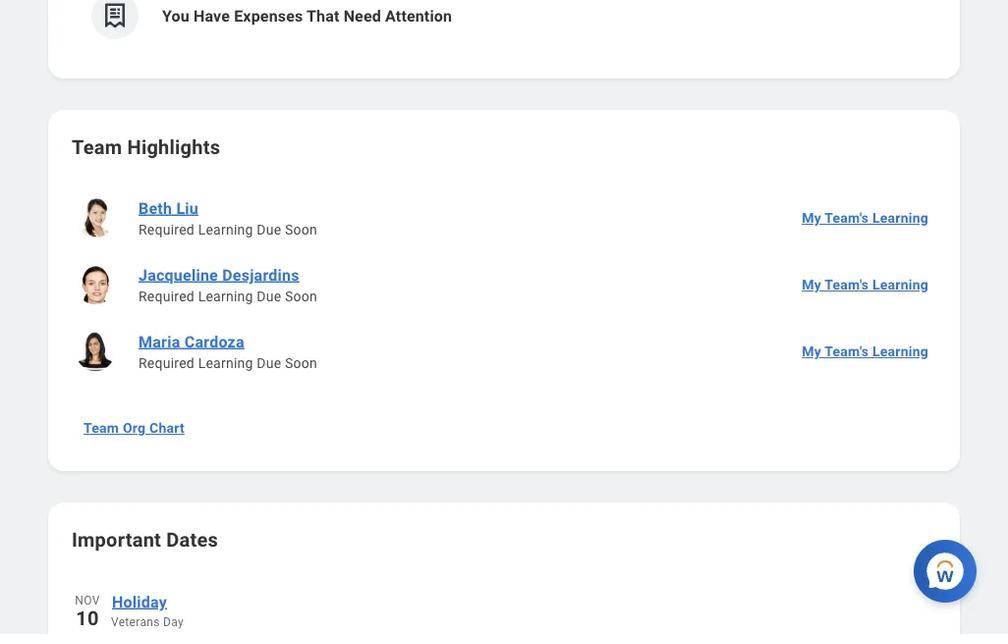 Task type: vqa. For each thing, say whether or not it's contained in the screenshot.
Profile Logan McNeil element
no



Task type: locate. For each thing, give the bounding box(es) containing it.
my for maria cardoza
[[802, 344, 822, 360]]

liu
[[176, 199, 199, 218]]

1 vertical spatial due
[[257, 288, 281, 305]]

team inside button
[[84, 420, 119, 437]]

2 team's from the top
[[825, 277, 869, 293]]

soon inside beth liu required learning due soon
[[285, 222, 317, 238]]

soon for desjardins
[[285, 288, 317, 305]]

soon
[[285, 222, 317, 238], [285, 288, 317, 305], [285, 355, 317, 372]]

1 vertical spatial my team's learning button
[[794, 265, 937, 305]]

due down 'jacqueline desjardins required learning due soon'
[[257, 355, 281, 372]]

required for beth
[[139, 222, 195, 238]]

2 soon from the top
[[285, 288, 317, 305]]

nov 10
[[75, 595, 100, 631]]

3 my team's learning button from the top
[[794, 332, 937, 372]]

learning
[[873, 210, 929, 226], [198, 222, 253, 238], [873, 277, 929, 293], [198, 288, 253, 305], [873, 344, 929, 360], [198, 355, 253, 372]]

learning inside beth liu required learning due soon
[[198, 222, 253, 238]]

team org chart button
[[76, 409, 193, 448]]

1 my team's learning from the top
[[802, 210, 929, 226]]

my
[[802, 210, 822, 226], [802, 277, 822, 293], [802, 344, 822, 360]]

team org chart
[[84, 420, 185, 437]]

my team's learning button
[[794, 199, 937, 238], [794, 265, 937, 305], [794, 332, 937, 372]]

3 team's from the top
[[825, 344, 869, 360]]

expenses
[[234, 6, 303, 25]]

2 vertical spatial my team's learning
[[802, 344, 929, 360]]

my team's learning button for cardoza
[[794, 332, 937, 372]]

3 due from the top
[[257, 355, 281, 372]]

required for jacqueline
[[139, 288, 195, 305]]

2 due from the top
[[257, 288, 281, 305]]

required down beth liu "button"
[[139, 222, 195, 238]]

3 my from the top
[[802, 344, 822, 360]]

2 vertical spatial team's
[[825, 344, 869, 360]]

0 vertical spatial team's
[[825, 210, 869, 226]]

you have expenses that need attention button
[[72, 0, 937, 55]]

1 my team's learning button from the top
[[794, 199, 937, 238]]

holiday veterans day
[[111, 593, 184, 630]]

0 vertical spatial team
[[72, 136, 122, 159]]

required down the maria
[[139, 355, 195, 372]]

team left highlights
[[72, 136, 122, 159]]

due for jacqueline desjardins
[[257, 288, 281, 305]]

need
[[344, 6, 381, 25]]

jacqueline
[[139, 266, 218, 285]]

10
[[76, 607, 99, 631]]

required inside maria cardoza required learning due soon
[[139, 355, 195, 372]]

team
[[72, 136, 122, 159], [84, 420, 119, 437]]

soon for cardoza
[[285, 355, 317, 372]]

1 my from the top
[[802, 210, 822, 226]]

3 soon from the top
[[285, 355, 317, 372]]

2 vertical spatial my team's learning button
[[794, 332, 937, 372]]

0 vertical spatial my team's learning
[[802, 210, 929, 226]]

2 vertical spatial my
[[802, 344, 822, 360]]

3 required from the top
[[139, 355, 195, 372]]

due inside beth liu required learning due soon
[[257, 222, 281, 238]]

2 vertical spatial soon
[[285, 355, 317, 372]]

due down desjardins
[[257, 288, 281, 305]]

team's
[[825, 210, 869, 226], [825, 277, 869, 293], [825, 344, 869, 360]]

0 vertical spatial due
[[257, 222, 281, 238]]

1 vertical spatial team
[[84, 420, 119, 437]]

1 vertical spatial team's
[[825, 277, 869, 293]]

1 vertical spatial my team's learning
[[802, 277, 929, 293]]

1 vertical spatial required
[[139, 288, 195, 305]]

due up desjardins
[[257, 222, 281, 238]]

1 vertical spatial soon
[[285, 288, 317, 305]]

required inside 'jacqueline desjardins required learning due soon'
[[139, 288, 195, 305]]

2 required from the top
[[139, 288, 195, 305]]

0 vertical spatial my team's learning button
[[794, 199, 937, 238]]

1 soon from the top
[[285, 222, 317, 238]]

my for beth liu
[[802, 210, 822, 226]]

1 team's from the top
[[825, 210, 869, 226]]

learning inside maria cardoza required learning due soon
[[198, 355, 253, 372]]

2 vertical spatial due
[[257, 355, 281, 372]]

required inside beth liu required learning due soon
[[139, 222, 195, 238]]

my team's learning for liu
[[802, 210, 929, 226]]

0 vertical spatial my
[[802, 210, 822, 226]]

dates
[[166, 529, 218, 552]]

soon inside 'jacqueline desjardins required learning due soon'
[[285, 288, 317, 305]]

soon for liu
[[285, 222, 317, 238]]

due inside 'jacqueline desjardins required learning due soon'
[[257, 288, 281, 305]]

important dates
[[72, 529, 218, 552]]

required
[[139, 222, 195, 238], [139, 288, 195, 305], [139, 355, 195, 372]]

team for team org chart
[[84, 420, 119, 437]]

1 due from the top
[[257, 222, 281, 238]]

beth
[[139, 199, 172, 218]]

important
[[72, 529, 161, 552]]

team highlights list
[[72, 185, 937, 385]]

my for jacqueline desjardins
[[802, 277, 822, 293]]

2 my team's learning from the top
[[802, 277, 929, 293]]

team left "org"
[[84, 420, 119, 437]]

due inside maria cardoza required learning due soon
[[257, 355, 281, 372]]

team's for liu
[[825, 210, 869, 226]]

soon inside maria cardoza required learning due soon
[[285, 355, 317, 372]]

2 my team's learning button from the top
[[794, 265, 937, 305]]

due
[[257, 222, 281, 238], [257, 288, 281, 305], [257, 355, 281, 372]]

maria cardoza button
[[131, 330, 252, 354]]

veterans
[[111, 616, 160, 630]]

required for maria
[[139, 355, 195, 372]]

my team's learning
[[802, 210, 929, 226], [802, 277, 929, 293], [802, 344, 929, 360]]

3 my team's learning from the top
[[802, 344, 929, 360]]

1 required from the top
[[139, 222, 195, 238]]

0 vertical spatial soon
[[285, 222, 317, 238]]

2 my from the top
[[802, 277, 822, 293]]

1 vertical spatial my
[[802, 277, 822, 293]]

2 vertical spatial required
[[139, 355, 195, 372]]

0 vertical spatial required
[[139, 222, 195, 238]]

day
[[163, 616, 184, 630]]

required down the jacqueline on the left
[[139, 288, 195, 305]]



Task type: describe. For each thing, give the bounding box(es) containing it.
highlights
[[127, 136, 220, 159]]

my team's learning for desjardins
[[802, 277, 929, 293]]

learning inside 'jacqueline desjardins required learning due soon'
[[198, 288, 253, 305]]

desjardins
[[222, 266, 300, 285]]

holiday button
[[111, 590, 937, 615]]

you have expenses that need attention
[[162, 6, 452, 25]]

team for team highlights
[[72, 136, 122, 159]]

maria
[[139, 333, 180, 351]]

team highlights
[[72, 136, 220, 159]]

my team's learning button for desjardins
[[794, 265, 937, 305]]

jacqueline desjardins required learning due soon
[[139, 266, 317, 305]]

that
[[307, 6, 340, 25]]

team's for cardoza
[[825, 344, 869, 360]]

jacqueline desjardins button
[[131, 263, 307, 287]]

attention
[[385, 6, 452, 25]]

cardoza
[[184, 333, 244, 351]]

my team's learning for cardoza
[[802, 344, 929, 360]]

chart
[[149, 420, 185, 437]]

due for beth liu
[[257, 222, 281, 238]]

my team's learning button for liu
[[794, 199, 937, 238]]

org
[[123, 420, 146, 437]]

team's for desjardins
[[825, 277, 869, 293]]

due for maria cardoza
[[257, 355, 281, 372]]

have
[[194, 6, 230, 25]]

beth liu button
[[131, 197, 206, 220]]

you
[[162, 6, 190, 25]]

dashboard expenses image
[[100, 1, 130, 30]]

maria cardoza required learning due soon
[[139, 333, 317, 372]]

holiday
[[112, 593, 167, 612]]

beth liu required learning due soon
[[139, 199, 317, 238]]

nov
[[75, 595, 100, 608]]



